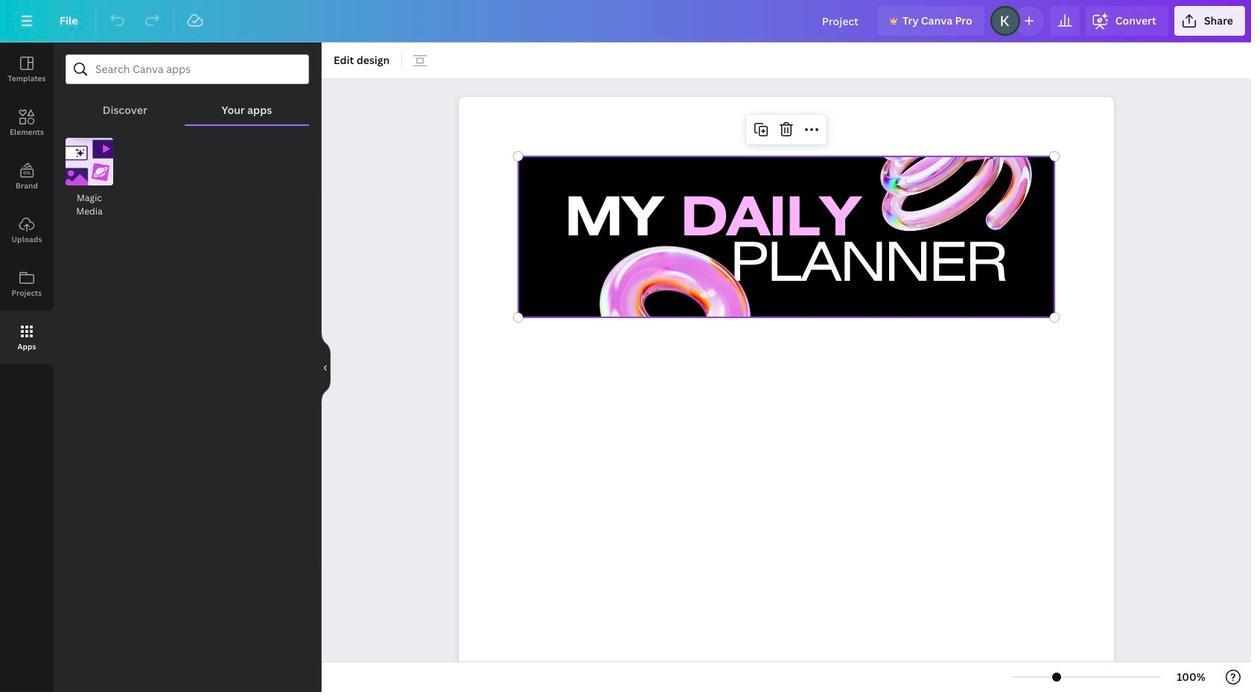 Task type: locate. For each thing, give the bounding box(es) containing it.
Zoom button
[[1168, 665, 1216, 689]]

side panel tab list
[[0, 42, 54, 364]]

hide image
[[321, 332, 331, 403]]

None text field
[[459, 89, 1115, 692]]

Design title text field
[[811, 6, 873, 36]]



Task type: describe. For each thing, give the bounding box(es) containing it.
main menu bar
[[0, 0, 1252, 42]]

Search Canva apps search field
[[95, 55, 279, 83]]



Task type: vqa. For each thing, say whether or not it's contained in the screenshot.
text box
yes



